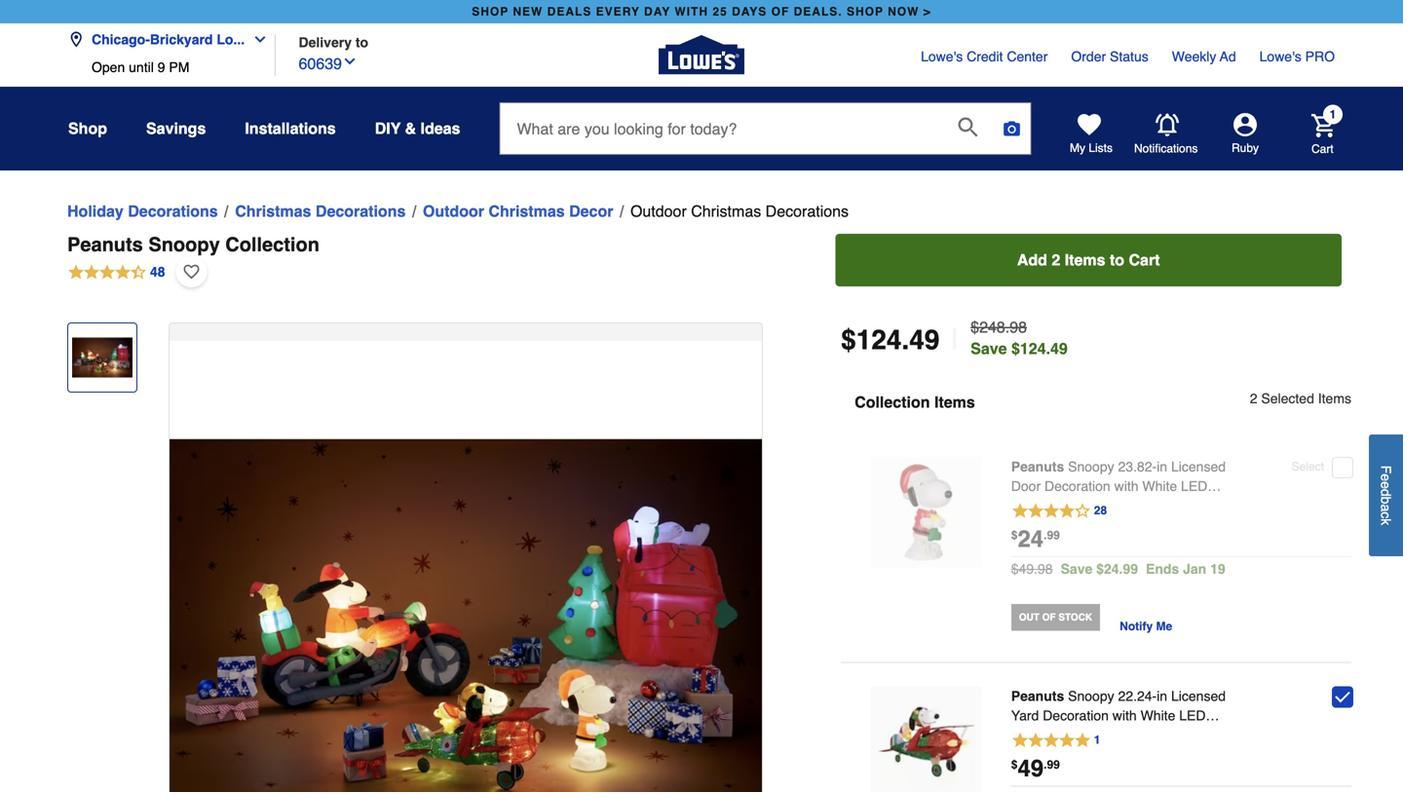 Task type: locate. For each thing, give the bounding box(es) containing it.
1 vertical spatial lights
[[1011, 727, 1048, 743]]

quickview image
[[916, 503, 936, 522], [916, 732, 936, 752]]

delivery to
[[299, 35, 368, 50]]

99 down 5 stars image
[[1047, 758, 1060, 772]]

0 vertical spatial white
[[1142, 478, 1177, 494]]

with
[[1114, 478, 1139, 494], [1113, 708, 1137, 724]]

1 quickview image from the top
[[916, 503, 936, 522]]

1 vertical spatial cart
[[1129, 251, 1160, 269]]

1 vertical spatial led
[[1179, 708, 1206, 724]]

pm
[[169, 59, 189, 75]]

$248.98
[[971, 318, 1027, 336]]

0 vertical spatial to
[[356, 35, 368, 50]]

lo...
[[217, 32, 245, 47]]

2 licensed from the top
[[1171, 688, 1226, 704]]

outdoor for outdoor christmas decor
[[423, 202, 484, 220]]

peanuts up door
[[1011, 459, 1064, 475]]

christmas
[[235, 202, 311, 220], [489, 202, 565, 220], [691, 202, 761, 220]]

1 lights from the top
[[1011, 498, 1048, 514]]

1 vertical spatial quickview image
[[916, 732, 936, 752]]

lowe's left pro
[[1260, 49, 1302, 64]]

lowe's for lowe's pro
[[1260, 49, 1302, 64]]

my lists link
[[1070, 113, 1113, 156]]

items for 2
[[1065, 251, 1106, 269]]

2 horizontal spatial decorations
[[766, 202, 849, 220]]

shop left new at top
[[472, 5, 509, 19]]

99 for 24
[[1047, 529, 1060, 542]]

white inside snoopy 23.82-in licensed door decoration with white led lights
[[1142, 478, 1177, 494]]

2 vertical spatial snoopy
[[1068, 688, 1114, 704]]

a
[[1378, 504, 1394, 512]]

1 shop from the left
[[472, 5, 509, 19]]

49
[[909, 325, 940, 356], [1018, 755, 1044, 782]]

items right add
[[1065, 251, 1106, 269]]

f
[[1378, 465, 1394, 474]]

decoration up 4 stars image
[[1045, 478, 1111, 494]]

$ up collection items
[[841, 325, 856, 356]]

items inside button
[[1065, 251, 1106, 269]]

2 lights from the top
[[1011, 727, 1048, 743]]

to up chevron down image
[[356, 35, 368, 50]]

2 vertical spatial $
[[1011, 758, 1018, 772]]

1 horizontal spatial outdoor
[[630, 202, 687, 220]]

1 decorations from the left
[[128, 202, 218, 220]]

save down '$248.98' at the right top of the page
[[971, 340, 1007, 358]]

0 horizontal spatial lowe's
[[921, 49, 963, 64]]

deals.
[[794, 5, 843, 19]]

holiday decorations link
[[67, 200, 218, 223]]

open until 9 pm
[[92, 59, 189, 75]]

. inside "$ 49 . 99"
[[1044, 758, 1047, 772]]

1 horizontal spatial christmas
[[489, 202, 565, 220]]

0 vertical spatial $
[[841, 325, 856, 356]]

outdoor
[[423, 202, 484, 220], [630, 202, 687, 220]]

49 down 5 stars image
[[1018, 755, 1044, 782]]

0 vertical spatial save
[[971, 340, 1007, 358]]

2 vertical spatial .
[[1044, 758, 1047, 772]]

with down 23.82- in the bottom of the page
[[1114, 478, 1139, 494]]

1 horizontal spatial decorations
[[316, 202, 406, 220]]

1 vertical spatial decoration
[[1043, 708, 1109, 724]]

lowe's credit center
[[921, 49, 1048, 64]]

lights inside snoopy 23.82-in licensed door decoration with white led lights
[[1011, 498, 1048, 514]]

ruby button
[[1199, 113, 1292, 156]]

9
[[158, 59, 165, 75]]

weekly
[[1172, 49, 1217, 64]]

notifications
[[1134, 142, 1198, 155]]

decoration for 49
[[1043, 708, 1109, 724]]

new
[[513, 5, 543, 19]]

christmas decorations link
[[235, 200, 406, 223]]

. down 4 stars image
[[1044, 529, 1047, 542]]

shop
[[68, 119, 107, 137]]

1 lowe's from the left
[[921, 49, 963, 64]]

2 outdoor from the left
[[630, 202, 687, 220]]

decoration for 24
[[1045, 478, 1111, 494]]

cart
[[1312, 142, 1334, 156], [1129, 251, 1160, 269]]

1 vertical spatial white
[[1141, 708, 1176, 724]]

1 horizontal spatial 49
[[1018, 755, 1044, 782]]

1 vertical spatial 49
[[1018, 755, 1044, 782]]

christmas down search query text box
[[691, 202, 761, 220]]

1 vertical spatial 2
[[1250, 391, 1258, 406]]

lights down yard
[[1011, 727, 1048, 743]]

collection
[[225, 233, 320, 256], [855, 393, 930, 411]]

1 vertical spatial snoopy
[[1068, 459, 1114, 475]]

licensed right 23.82- in the bottom of the page
[[1171, 459, 1226, 475]]

peanuts up yard
[[1011, 688, 1064, 704]]

. down 5 stars image
[[1044, 758, 1047, 772]]

white
[[1142, 478, 1177, 494], [1141, 708, 1176, 724]]

1 horizontal spatial to
[[1110, 251, 1125, 269]]

collection items
[[855, 393, 975, 411]]

0 vertical spatial decoration
[[1045, 478, 1111, 494]]

3 decorations from the left
[[766, 202, 849, 220]]

1 vertical spatial $
[[1011, 529, 1018, 542]]

23.82-
[[1118, 459, 1157, 475]]

1 e from the top
[[1378, 474, 1394, 481]]

snoopy for 24
[[1068, 459, 1114, 475]]

lowe's
[[921, 49, 963, 64], [1260, 49, 1302, 64]]

lists
[[1089, 141, 1113, 155]]

2 left selected
[[1250, 391, 1258, 406]]

items right selected
[[1318, 391, 1352, 406]]

None search field
[[499, 102, 1031, 173]]

2 quickview image from the top
[[916, 732, 936, 752]]

to right add
[[1110, 251, 1125, 269]]

1 inside 5 stars image
[[1094, 733, 1101, 747]]

2 lowe's from the left
[[1260, 49, 1302, 64]]

with inside snoopy 22.24-in licensed yard decoration with white led lights
[[1113, 708, 1137, 724]]

0 horizontal spatial decorations
[[128, 202, 218, 220]]

0 vertical spatial led
[[1181, 478, 1208, 494]]

yard
[[1011, 708, 1039, 724]]

with down 22.24-
[[1113, 708, 1137, 724]]

lights for 49
[[1011, 727, 1048, 743]]

1 vertical spatial 99
[[1047, 758, 1060, 772]]

99 inside the $ 24 . 99
[[1047, 529, 1060, 542]]

2 99 from the top
[[1047, 758, 1060, 772]]

0 vertical spatial in
[[1157, 459, 1168, 475]]

chicago-brickyard lo... button
[[68, 20, 276, 59]]

c
[[1378, 512, 1394, 519]]

0 horizontal spatial 1
[[1094, 733, 1101, 747]]

1 vertical spatial peanuts
[[1011, 459, 1064, 475]]

decoration up 5 stars image
[[1043, 708, 1109, 724]]

diy & ideas
[[375, 119, 460, 137]]

snoopy up '28'
[[1068, 459, 1114, 475]]

0 horizontal spatial save
[[971, 340, 1007, 358]]

heart outline image
[[184, 261, 199, 283]]

deals
[[547, 5, 592, 19]]

$ down 5 stars image
[[1011, 758, 1018, 772]]

order
[[1071, 49, 1106, 64]]

led for 24
[[1181, 478, 1208, 494]]

1 horizontal spatial items
[[1065, 251, 1106, 269]]

snoopy left 22.24-
[[1068, 688, 1114, 704]]

chicago-
[[92, 32, 150, 47]]

. inside the $ 24 . 99
[[1044, 529, 1047, 542]]

led inside snoopy 23.82-in licensed door decoration with white led lights
[[1181, 478, 1208, 494]]

$ 49 . 99
[[1011, 755, 1060, 782]]

1 99 from the top
[[1047, 529, 1060, 542]]

0 horizontal spatial items
[[934, 393, 975, 411]]

decoration inside snoopy 23.82-in licensed door decoration with white led lights
[[1045, 478, 1111, 494]]

white inside snoopy 22.24-in licensed yard decoration with white led lights
[[1141, 708, 1176, 724]]

shop left now
[[847, 5, 884, 19]]

1 vertical spatial with
[[1113, 708, 1137, 724]]

1 outdoor from the left
[[423, 202, 484, 220]]

order status link
[[1071, 47, 1149, 66]]

$ up $49.98 in the right bottom of the page
[[1011, 529, 1018, 542]]

items
[[1065, 251, 1106, 269], [1318, 391, 1352, 406], [934, 393, 975, 411]]

0 horizontal spatial christmas
[[235, 202, 311, 220]]

1 licensed from the top
[[1171, 459, 1226, 475]]

white down 23.82- in the bottom of the page
[[1142, 478, 1177, 494]]

licensed for 49
[[1171, 688, 1226, 704]]

0 vertical spatial 49
[[909, 325, 940, 356]]

0 vertical spatial 1
[[1330, 108, 1336, 121]]

save inside $248.98 save $124.49
[[971, 340, 1007, 358]]

1 horizontal spatial 2
[[1250, 391, 1258, 406]]

$ inside "$ 49 . 99"
[[1011, 758, 1018, 772]]

0 vertical spatial 99
[[1047, 529, 1060, 542]]

1 in from the top
[[1157, 459, 1168, 475]]

2 horizontal spatial items
[[1318, 391, 1352, 406]]

outdoor right decor
[[630, 202, 687, 220]]

select
[[1292, 460, 1324, 474]]

2 right add
[[1052, 251, 1061, 269]]

ends
[[1146, 561, 1179, 577]]

with inside snoopy 23.82-in licensed door decoration with white led lights
[[1114, 478, 1139, 494]]

1 vertical spatial save
[[1061, 561, 1093, 577]]

$49.98
[[1011, 561, 1053, 577]]

led inside snoopy 22.24-in licensed yard decoration with white led lights
[[1179, 708, 1206, 724]]

0 horizontal spatial 2
[[1052, 251, 1061, 269]]

decorations
[[128, 202, 218, 220], [316, 202, 406, 220], [766, 202, 849, 220]]

2 selected items
[[1250, 391, 1352, 406]]

e up b
[[1378, 481, 1394, 489]]

items down '|'
[[934, 393, 975, 411]]

2 vertical spatial peanuts
[[1011, 688, 1064, 704]]

selected
[[1261, 391, 1314, 406]]

peanuts outdoor christmas decorations image
[[170, 341, 762, 792]]

licensed right 22.24-
[[1171, 688, 1226, 704]]

3 christmas from the left
[[691, 202, 761, 220]]

lights down door
[[1011, 498, 1048, 514]]

0 horizontal spatial outdoor
[[423, 202, 484, 220]]

ruby
[[1232, 141, 1259, 155]]

0 vertical spatial licensed
[[1171, 459, 1226, 475]]

ideas
[[421, 119, 460, 137]]

&
[[405, 119, 416, 137]]

white down 22.24-
[[1141, 708, 1176, 724]]

0 vertical spatial lights
[[1011, 498, 1048, 514]]

1 vertical spatial to
[[1110, 251, 1125, 269]]

1 horizontal spatial lowe's
[[1260, 49, 1302, 64]]

in inside snoopy 23.82-in licensed door decoration with white led lights
[[1157, 459, 1168, 475]]

shop
[[472, 5, 509, 19], [847, 5, 884, 19]]

e up the "d"
[[1378, 474, 1394, 481]]

collection down $ 124 . 49
[[855, 393, 930, 411]]

holiday decorations
[[67, 202, 218, 220]]

. for 49
[[1044, 758, 1047, 772]]

1 vertical spatial collection
[[855, 393, 930, 411]]

order status
[[1071, 49, 1149, 64]]

snoopy up the heart outline image
[[148, 233, 220, 256]]

in inside snoopy 22.24-in licensed yard decoration with white led lights
[[1157, 688, 1168, 704]]

1 vertical spatial licensed
[[1171, 688, 1226, 704]]

48 button
[[67, 256, 166, 287]]

99 right the 24 at the bottom of the page
[[1047, 529, 1060, 542]]

2 decorations from the left
[[316, 202, 406, 220]]

2 horizontal spatial christmas
[[691, 202, 761, 220]]

1 vertical spatial in
[[1157, 688, 1168, 704]]

1 vertical spatial 1
[[1094, 733, 1101, 747]]

quickview image for 49
[[916, 732, 936, 752]]

in for 24
[[1157, 459, 1168, 475]]

peanuts
[[67, 233, 143, 256], [1011, 459, 1064, 475], [1011, 688, 1064, 704]]

save for $124.49
[[971, 340, 1007, 358]]

1 horizontal spatial shop
[[847, 5, 884, 19]]

2 e from the top
[[1378, 481, 1394, 489]]

2 christmas from the left
[[489, 202, 565, 220]]

4.4 stars image
[[67, 261, 166, 282]]

decorations for christmas decorations
[[316, 202, 406, 220]]

0 horizontal spatial shop
[[472, 5, 509, 19]]

open
[[92, 59, 125, 75]]

$
[[841, 325, 856, 356], [1011, 529, 1018, 542], [1011, 758, 1018, 772]]

peanuts up 4.4 stars image
[[67, 233, 143, 256]]

christmas left decor
[[489, 202, 565, 220]]

124
[[856, 325, 902, 356]]

2 inside button
[[1052, 251, 1061, 269]]

0 vertical spatial quickview image
[[916, 503, 936, 522]]

white for 49
[[1141, 708, 1176, 724]]

d
[[1378, 489, 1394, 497]]

outdoor down 'ideas'
[[423, 202, 484, 220]]

2 in from the top
[[1157, 688, 1168, 704]]

0 horizontal spatial 49
[[909, 325, 940, 356]]

1 vertical spatial .
[[1044, 529, 1047, 542]]

0 vertical spatial with
[[1114, 478, 1139, 494]]

1 horizontal spatial cart
[[1312, 142, 1334, 156]]

$ inside the $ 24 . 99
[[1011, 529, 1018, 542]]

licensed inside snoopy 22.24-in licensed yard decoration with white led lights
[[1171, 688, 1226, 704]]

1
[[1330, 108, 1336, 121], [1094, 733, 1101, 747]]

0 horizontal spatial cart
[[1129, 251, 1160, 269]]

2 shop from the left
[[847, 5, 884, 19]]

licensed inside snoopy 23.82-in licensed door decoration with white led lights
[[1171, 459, 1226, 475]]

shop new deals every day with 25 days of deals. shop now >
[[472, 5, 931, 19]]

snoopy inside snoopy 23.82-in licensed door decoration with white led lights
[[1068, 459, 1114, 475]]

lowe's left credit at the right of the page
[[921, 49, 963, 64]]

1 horizontal spatial collection
[[855, 393, 930, 411]]

collection down christmas decorations link on the left of page
[[225, 233, 320, 256]]

decoration
[[1045, 478, 1111, 494], [1043, 708, 1109, 724]]

0 vertical spatial .
[[902, 325, 909, 356]]

camera image
[[1002, 119, 1022, 138]]

ad
[[1220, 49, 1236, 64]]

. left '|'
[[902, 325, 909, 356]]

decoration inside snoopy 22.24-in licensed yard decoration with white led lights
[[1043, 708, 1109, 724]]

lights for 24
[[1011, 498, 1048, 514]]

0 vertical spatial 2
[[1052, 251, 1061, 269]]

99 inside "$ 49 . 99"
[[1047, 758, 1060, 772]]

0 horizontal spatial collection
[[225, 233, 320, 256]]

chevron down image
[[342, 54, 358, 69]]

until
[[129, 59, 154, 75]]

49 left '|'
[[909, 325, 940, 356]]

0 vertical spatial cart
[[1312, 142, 1334, 156]]

outdoor for outdoor christmas decorations
[[630, 202, 687, 220]]

save left $24.99
[[1061, 561, 1093, 577]]

save
[[971, 340, 1007, 358], [1061, 561, 1093, 577]]

f e e d b a c k
[[1378, 465, 1394, 525]]

lights inside snoopy 22.24-in licensed yard decoration with white led lights
[[1011, 727, 1048, 743]]

weekly ad
[[1172, 49, 1236, 64]]

snoopy inside snoopy 22.24-in licensed yard decoration with white led lights
[[1068, 688, 1114, 704]]

2
[[1052, 251, 1061, 269], [1250, 391, 1258, 406]]

christmas down installations "button" at the left of page
[[235, 202, 311, 220]]

jan
[[1183, 561, 1207, 577]]

1 horizontal spatial save
[[1061, 561, 1093, 577]]



Task type: describe. For each thing, give the bounding box(es) containing it.
christmas decorations
[[235, 202, 406, 220]]

my
[[1070, 141, 1086, 155]]

stock
[[1059, 612, 1093, 623]]

peanuts for 24
[[1011, 459, 1064, 475]]

brickyard
[[150, 32, 213, 47]]

60639 button
[[299, 50, 358, 76]]

lowe's for lowe's credit center
[[921, 49, 963, 64]]

1 christmas from the left
[[235, 202, 311, 220]]

door
[[1011, 478, 1041, 494]]

$ 24 . 99
[[1011, 526, 1060, 553]]

$49.98 save $24.99 ends jan 19
[[1011, 561, 1226, 577]]

shop button
[[68, 111, 107, 146]]

credit
[[967, 49, 1003, 64]]

savings
[[146, 119, 206, 137]]

add
[[1017, 251, 1048, 269]]

1 horizontal spatial 1
[[1330, 108, 1336, 121]]

lowe's home improvement lists image
[[1078, 113, 1101, 136]]

days
[[732, 5, 767, 19]]

. for 24
[[1044, 529, 1047, 542]]

|
[[951, 323, 959, 357]]

my lists
[[1070, 141, 1113, 155]]

decor
[[569, 202, 613, 220]]

save for $24.99
[[1061, 561, 1093, 577]]

$ for 124
[[841, 325, 856, 356]]

status
[[1110, 49, 1149, 64]]

chicago-brickyard lo...
[[92, 32, 245, 47]]

items for selected
[[1318, 391, 1352, 406]]

with for 24
[[1114, 478, 1139, 494]]

. for 124
[[902, 325, 909, 356]]

add 2 items to cart button
[[835, 234, 1342, 287]]

out
[[1019, 612, 1040, 623]]

lowe's pro link
[[1260, 47, 1335, 66]]

lowe's credit center link
[[921, 47, 1048, 66]]

24
[[1018, 526, 1044, 553]]

me
[[1156, 620, 1172, 633]]

outdoor christmas decor link
[[423, 200, 613, 223]]

99 for 49
[[1047, 758, 1060, 772]]

lowe's home improvement logo image
[[659, 12, 745, 98]]

savings button
[[146, 111, 206, 146]]

of
[[1042, 612, 1056, 623]]

k
[[1378, 519, 1394, 525]]

every
[[596, 5, 640, 19]]

diy
[[375, 119, 401, 137]]

peanuts snoopy collection
[[67, 233, 320, 256]]

lowe's home improvement notification center image
[[1156, 113, 1179, 137]]

decorations for holiday decorations
[[128, 202, 218, 220]]

5 stars image
[[1011, 731, 1102, 751]]

quickview image for 24
[[916, 503, 936, 522]]

delivery
[[299, 35, 352, 50]]

of
[[771, 5, 790, 19]]

installations button
[[245, 111, 336, 146]]

0 horizontal spatial to
[[356, 35, 368, 50]]

peanuts outdoor christmas decorations  - thumbnail image
[[72, 327, 133, 388]]

f e e d b a c k button
[[1369, 434, 1403, 556]]

shop new deals every day with 25 days of deals. shop now > link
[[468, 0, 935, 23]]

christmas for outdoor christmas decorations
[[691, 202, 761, 220]]

now
[[888, 5, 919, 19]]

lowe's home improvement cart image
[[1312, 114, 1335, 137]]

christmas for outdoor christmas decor
[[489, 202, 565, 220]]

19
[[1210, 561, 1226, 577]]

4 stars image
[[1011, 502, 1108, 522]]

peanuts for 49
[[1011, 688, 1064, 704]]

installations
[[245, 119, 336, 137]]

notify
[[1120, 620, 1153, 633]]

with
[[675, 5, 709, 19]]

diy & ideas button
[[375, 111, 460, 146]]

$124.49
[[1012, 340, 1068, 358]]

25
[[713, 5, 728, 19]]

48
[[150, 264, 165, 279]]

$ 124 . 49
[[841, 325, 940, 356]]

center
[[1007, 49, 1048, 64]]

day
[[644, 5, 671, 19]]

$248.98 save $124.49
[[971, 318, 1068, 358]]

pro
[[1305, 49, 1335, 64]]

0 vertical spatial collection
[[225, 233, 320, 256]]

$ for 24
[[1011, 529, 1018, 542]]

outdoor christmas decorations
[[630, 202, 849, 220]]

Search Query text field
[[500, 103, 943, 154]]

chevron down image
[[245, 32, 268, 47]]

0 vertical spatial peanuts
[[67, 233, 143, 256]]

60639
[[299, 55, 342, 73]]

22.24-
[[1118, 688, 1157, 704]]

licensed for 24
[[1171, 459, 1226, 475]]

weekly ad link
[[1172, 47, 1236, 66]]

0 vertical spatial snoopy
[[148, 233, 220, 256]]

location image
[[68, 32, 84, 47]]

in for 49
[[1157, 688, 1168, 704]]

to inside button
[[1110, 251, 1125, 269]]

cart inside button
[[1129, 251, 1160, 269]]

search image
[[958, 117, 978, 137]]

28
[[1094, 504, 1107, 517]]

outdoor christmas decorations link
[[630, 200, 849, 223]]

with for 49
[[1113, 708, 1137, 724]]

white for 24
[[1142, 478, 1177, 494]]

b
[[1378, 497, 1394, 504]]

out of stock notify me
[[1019, 612, 1172, 633]]

snoopy for 49
[[1068, 688, 1114, 704]]

snoopy 22.24-in licensed yard decoration with white led lights
[[1011, 688, 1226, 743]]

add 2 items to cart
[[1017, 251, 1160, 269]]

$ for 49
[[1011, 758, 1018, 772]]

holiday
[[67, 202, 124, 220]]

led for 49
[[1179, 708, 1206, 724]]



Task type: vqa. For each thing, say whether or not it's contained in the screenshot.
A modern dining room with big glass windows, plants and decor. image
no



